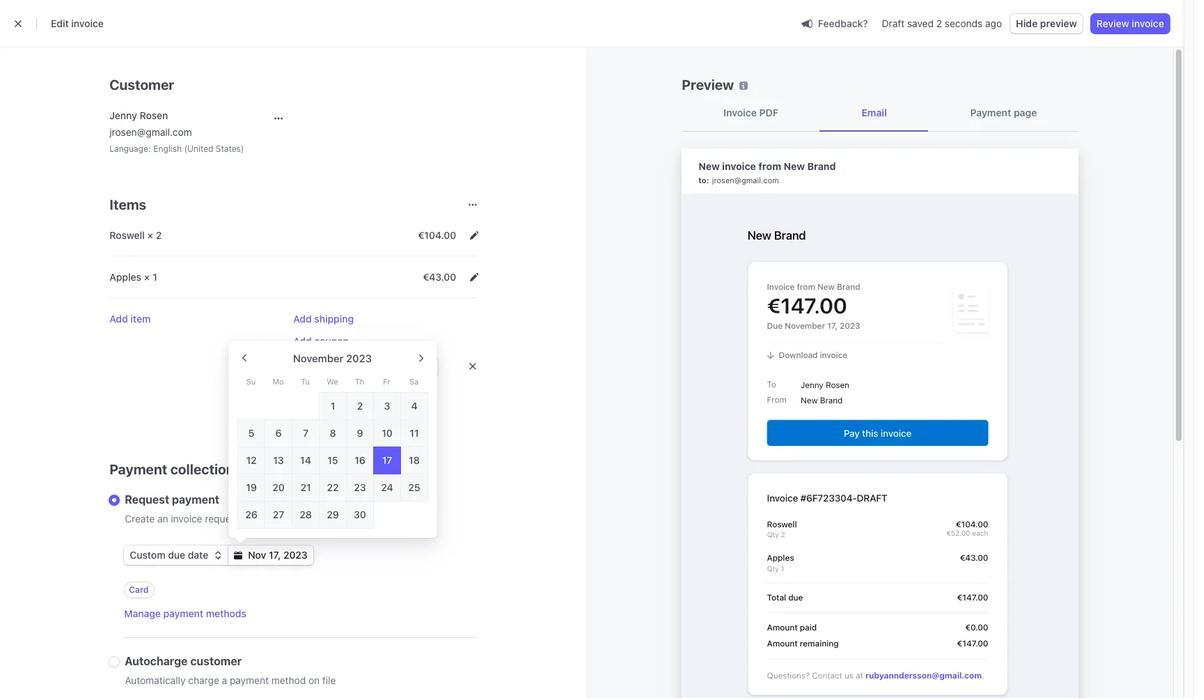 Task type: locate. For each thing, give the bounding box(es) containing it.
date right due
[[188, 549, 209, 561]]

0 horizontal spatial svg image
[[214, 551, 222, 559]]

new right from
[[784, 160, 805, 172]]

on inside request payment create an invoice requesting payment on a specific date
[[297, 513, 309, 525]]

1 vertical spatial on
[[309, 674, 320, 686]]

1 vertical spatial 1
[[331, 400, 335, 412]]

28
[[300, 509, 312, 520]]

brand
[[808, 160, 836, 172]]

1 horizontal spatial 2023
[[346, 352, 372, 364]]

method
[[272, 674, 306, 686]]

payment inside tab list
[[971, 107, 1012, 118]]

sa
[[410, 377, 419, 386]]

0 vertical spatial ×
[[147, 229, 153, 241]]

feedback?
[[818, 17, 868, 29]]

on right 27 button
[[297, 513, 309, 525]]

add up add coupon
[[293, 313, 312, 325]]

8
[[330, 427, 336, 439]]

1 vertical spatial payment
[[110, 461, 167, 477]]

1 horizontal spatial 2
[[357, 400, 363, 412]]

15
[[328, 454, 338, 466]]

customer
[[190, 655, 242, 667]]

invoice
[[724, 107, 757, 118]]

9 button
[[346, 419, 374, 447]]

10
[[382, 427, 393, 439]]

1 inside 1 button
[[331, 400, 335, 412]]

payment up request
[[110, 461, 167, 477]]

1 horizontal spatial new
[[784, 160, 805, 172]]

automatically
[[368, 408, 429, 419]]

0 vertical spatial svg image
[[275, 114, 283, 123]]

svg image inside nov 17, 2023 button
[[234, 551, 243, 559]]

0 vertical spatial a
[[311, 513, 316, 525]]

add shipping
[[293, 313, 354, 325]]

customer
[[110, 77, 174, 93]]

2 vertical spatial svg image
[[234, 551, 243, 559]]

0 horizontal spatial date
[[188, 549, 209, 561]]

1 horizontal spatial a
[[311, 513, 316, 525]]

22 button
[[319, 474, 347, 502]]

1 vertical spatial 2023
[[284, 549, 308, 561]]

add for items
[[293, 313, 312, 325]]

date
[[357, 513, 377, 525], [188, 549, 209, 561]]

18 button
[[401, 447, 428, 474]]

preview
[[682, 77, 734, 93]]

17,
[[269, 549, 281, 561]]

svg image inside custom due date popup button
[[214, 551, 222, 559]]

th
[[355, 377, 365, 386]]

1 vertical spatial a
[[222, 674, 227, 686]]

add inside button
[[110, 313, 128, 325]]

payment
[[172, 493, 219, 506], [256, 513, 295, 525], [163, 608, 204, 619], [230, 674, 269, 686]]

2023 right 17, on the left of page
[[284, 549, 308, 561]]

19
[[246, 481, 257, 493]]

svg image for customer
[[275, 114, 283, 123]]

1 new from the left
[[699, 160, 720, 172]]

add coupon
[[293, 335, 349, 347]]

0 horizontal spatial payment
[[110, 461, 167, 477]]

svg image down requesting
[[214, 551, 222, 559]]

svg image
[[275, 114, 283, 123], [470, 231, 479, 240], [234, 551, 243, 559]]

1 horizontal spatial on
[[309, 674, 320, 686]]

jrosen@gmail.com inside the jenny rosen jrosen@gmail.com language: english (united states)
[[110, 126, 192, 138]]

coupon
[[314, 335, 349, 347]]

1 vertical spatial jrosen@gmail.com
[[712, 176, 779, 185]]

move backward to switch to the previous month. image
[[233, 346, 256, 370]]

rosen
[[140, 109, 168, 121]]

2 down th
[[357, 400, 363, 412]]

1 vertical spatial 2
[[156, 229, 162, 241]]

payment inside button
[[163, 608, 204, 619]]

0 horizontal spatial new
[[699, 160, 720, 172]]

2023
[[346, 352, 372, 364], [284, 549, 308, 561]]

charge
[[188, 674, 219, 686]]

8 button
[[319, 419, 347, 447]]

november 2023
[[293, 352, 372, 364]]

email
[[862, 107, 887, 118]]

4 button
[[401, 392, 428, 420]]

0 vertical spatial 2
[[937, 17, 943, 29]]

custom due date
[[130, 549, 209, 561]]

roswell
[[110, 229, 145, 241]]

11 button
[[401, 419, 428, 447]]

card
[[129, 585, 149, 595]]

× right roswell
[[147, 229, 153, 241]]

jenny rosen jrosen@gmail.com language: english (united states)
[[110, 109, 244, 154]]

from
[[759, 160, 782, 172]]

2 horizontal spatial 2
[[937, 17, 943, 29]]

add left item
[[110, 313, 128, 325]]

2 horizontal spatial svg image
[[470, 231, 479, 240]]

0 horizontal spatial svg image
[[234, 551, 243, 559]]

new up :
[[699, 160, 720, 172]]

2023 up th
[[346, 352, 372, 364]]

1 horizontal spatial payment
[[971, 107, 1012, 118]]

edit invoice
[[51, 17, 104, 29]]

date inside popup button
[[188, 549, 209, 561]]

on inside the autocharge customer automatically charge a payment method on file
[[309, 674, 320, 686]]

on left file
[[309, 674, 320, 686]]

0 vertical spatial 1
[[153, 271, 157, 283]]

roswell × 2
[[110, 229, 162, 241]]

0 horizontal spatial on
[[297, 513, 309, 525]]

2 for saved
[[937, 17, 943, 29]]

2 right roswell
[[156, 229, 162, 241]]

0 vertical spatial payment
[[971, 107, 1012, 118]]

0 horizontal spatial 2023
[[284, 549, 308, 561]]

30
[[354, 509, 366, 520]]

0 horizontal spatial a
[[222, 674, 227, 686]]

jrosen@gmail.com
[[110, 126, 192, 138], [712, 176, 779, 185]]

nov 17, 2023
[[248, 549, 308, 561]]

× for apples
[[144, 271, 150, 283]]

invoice right review on the top
[[1132, 17, 1165, 29]]

1 vertical spatial date
[[188, 549, 209, 561]]

specific
[[319, 513, 354, 525]]

1 down the we
[[331, 400, 335, 412]]

1 horizontal spatial 1
[[331, 400, 335, 412]]

× for roswell
[[147, 229, 153, 241]]

7
[[303, 427, 309, 439]]

svg image right €43.00
[[470, 273, 479, 282]]

2 new from the left
[[784, 160, 805, 172]]

0 horizontal spatial jrosen@gmail.com
[[110, 126, 192, 138]]

0 vertical spatial 2023
[[346, 352, 372, 364]]

21
[[301, 481, 311, 493]]

automatically
[[125, 674, 186, 686]]

1 right "apples"
[[153, 271, 157, 283]]

add
[[110, 313, 128, 325], [293, 313, 312, 325], [293, 335, 312, 347]]

collection
[[170, 461, 235, 477]]

1 vertical spatial svg image
[[470, 231, 479, 240]]

€43.00
[[423, 271, 456, 283]]

13 button
[[265, 447, 293, 474]]

due
[[168, 549, 185, 561]]

1 horizontal spatial date
[[357, 513, 377, 525]]

svg image for roswell
[[470, 231, 479, 240]]

× right "apples"
[[144, 271, 150, 283]]

states)
[[216, 144, 244, 154]]

jrosen@gmail.com down from
[[712, 176, 779, 185]]

2
[[937, 17, 943, 29], [156, 229, 162, 241], [357, 400, 363, 412]]

1 horizontal spatial svg image
[[275, 114, 283, 123]]

a
[[311, 513, 316, 525], [222, 674, 227, 686]]

14
[[300, 454, 311, 466]]

invoice right edit
[[71, 17, 104, 29]]

manage payment methods
[[124, 608, 247, 619]]

1 vertical spatial ×
[[144, 271, 150, 283]]

1 horizontal spatial svg image
[[470, 273, 479, 282]]

22
[[327, 481, 339, 493]]

2 vertical spatial 2
[[357, 400, 363, 412]]

18
[[409, 454, 420, 466]]

29
[[327, 509, 339, 520]]

×
[[147, 229, 153, 241], [144, 271, 150, 283]]

jrosen@gmail.com down rosen
[[110, 126, 192, 138]]

svg image
[[470, 273, 479, 282], [214, 551, 222, 559]]

invoice right an
[[171, 513, 202, 525]]

tab list
[[682, 95, 1079, 132]]

0 horizontal spatial 2
[[156, 229, 162, 241]]

date right specific
[[357, 513, 377, 525]]

we
[[327, 377, 338, 386]]

invoice left from
[[723, 160, 757, 172]]

shipping
[[314, 313, 354, 325]]

1 horizontal spatial jrosen@gmail.com
[[712, 176, 779, 185]]

0 vertical spatial jrosen@gmail.com
[[110, 126, 192, 138]]

3
[[384, 400, 390, 412]]

1 vertical spatial svg image
[[214, 551, 222, 559]]

17 button
[[373, 447, 401, 474]]

invoice inside new invoice from new brand to : jrosen@gmail.com
[[723, 160, 757, 172]]

pdf
[[760, 107, 779, 118]]

invoice for new
[[723, 160, 757, 172]]

requesting
[[205, 513, 253, 525]]

add item button
[[110, 312, 151, 326]]

0 vertical spatial date
[[357, 513, 377, 525]]

23 button
[[346, 474, 374, 502]]

a right "charge"
[[222, 674, 227, 686]]

0 horizontal spatial 1
[[153, 271, 157, 283]]

invoice inside button
[[1132, 17, 1165, 29]]

payment left page
[[971, 107, 1012, 118]]

0 vertical spatial on
[[297, 513, 309, 525]]

2 right saved
[[937, 17, 943, 29]]

hide preview button
[[1011, 14, 1083, 33]]

a left the 29 button
[[311, 513, 316, 525]]

on
[[297, 513, 309, 525], [309, 674, 320, 686]]

new invoice from new brand to : jrosen@gmail.com
[[699, 160, 836, 185]]



Task type: describe. For each thing, give the bounding box(es) containing it.
jenny
[[110, 109, 137, 121]]

(united
[[184, 144, 213, 154]]

payment for payment page
[[971, 107, 1012, 118]]

€104.00
[[418, 229, 456, 241]]

4
[[411, 400, 418, 412]]

:
[[707, 176, 710, 185]]

payment page
[[971, 107, 1038, 118]]

move forward to switch to the next month. image
[[410, 346, 433, 370]]

invoice pdf
[[724, 107, 779, 118]]

5 button
[[238, 419, 265, 447]]

12 button
[[238, 447, 265, 474]]

create
[[125, 513, 155, 525]]

24
[[381, 481, 393, 493]]

an
[[157, 513, 168, 525]]

15 button
[[319, 447, 347, 474]]

on for payment
[[297, 513, 309, 525]]

2 inside button
[[357, 400, 363, 412]]

jrosen@gmail.com inside new invoice from new brand to : jrosen@gmail.com
[[712, 176, 779, 185]]

collect
[[316, 408, 348, 419]]

language:
[[110, 144, 151, 154]]

6
[[276, 427, 282, 439]]

a inside request payment create an invoice requesting payment on a specific date
[[311, 513, 316, 525]]

26 button
[[238, 501, 265, 529]]

add shipping button
[[293, 312, 354, 326]]

review invoice button
[[1092, 14, 1170, 33]]

preview
[[1041, 17, 1078, 29]]

9
[[357, 427, 363, 439]]

2023 inside button
[[284, 549, 308, 561]]

add for customer
[[110, 313, 128, 325]]

19 button
[[238, 474, 265, 502]]

invoice for edit
[[71, 17, 104, 29]]

item
[[131, 313, 151, 325]]

custom
[[130, 549, 166, 561]]

nov 17, 2023 button
[[229, 545, 313, 565]]

saved
[[908, 17, 934, 29]]

on for customer
[[309, 674, 320, 686]]

file
[[323, 674, 336, 686]]

27 button
[[265, 501, 293, 529]]

items
[[110, 196, 146, 212]]

nov
[[248, 549, 266, 561]]

invoice for review
[[1132, 17, 1165, 29]]

manage
[[124, 608, 161, 619]]

28 button
[[292, 501, 320, 529]]

6 button
[[265, 419, 293, 447]]

26
[[245, 509, 258, 520]]

date inside request payment create an invoice requesting payment on a specific date
[[357, 513, 377, 525]]

25
[[409, 481, 421, 493]]

november
[[293, 352, 344, 364]]

2 for ×
[[156, 229, 162, 241]]

autocharge
[[125, 655, 188, 667]]

invoice inside request payment create an invoice requesting payment on a specific date
[[171, 513, 202, 525]]

payment for payment collection
[[110, 461, 167, 477]]

payment inside the autocharge customer automatically charge a payment method on file
[[230, 674, 269, 686]]

20 button
[[265, 474, 293, 502]]

5
[[248, 427, 255, 439]]

30 button
[[346, 501, 374, 529]]

0 vertical spatial svg image
[[470, 273, 479, 282]]

english
[[154, 144, 182, 154]]

29 button
[[319, 501, 347, 529]]

tab list containing invoice pdf
[[682, 95, 1079, 132]]

2023 inside region
[[346, 352, 372, 364]]

custom due date button
[[124, 545, 228, 565]]

methods
[[206, 608, 247, 619]]

a inside the autocharge customer automatically charge a payment method on file
[[222, 674, 227, 686]]

17
[[382, 454, 392, 466]]

edit
[[51, 17, 69, 29]]

14 button
[[292, 447, 320, 474]]

review
[[1097, 17, 1130, 29]]

add up november at left
[[293, 335, 312, 347]]

autocharge customer automatically charge a payment method on file
[[125, 655, 336, 686]]

request payment create an invoice requesting payment on a specific date
[[125, 493, 377, 525]]

23
[[354, 481, 366, 493]]

feedback? button
[[796, 14, 874, 33]]

10 button
[[373, 419, 401, 447]]

add coupon button
[[293, 334, 349, 348]]

payment collection
[[110, 461, 235, 477]]

20
[[273, 481, 285, 493]]

tu
[[301, 377, 310, 386]]

apples
[[110, 271, 141, 283]]

november 2023 region
[[229, 341, 856, 555]]

draft
[[882, 17, 905, 29]]

25 button
[[401, 474, 428, 502]]

21 button
[[292, 474, 320, 502]]

to
[[699, 176, 707, 185]]

ago
[[986, 17, 1003, 29]]

draft saved 2 seconds ago
[[882, 17, 1003, 29]]

2 button
[[346, 392, 374, 420]]

16 button
[[346, 447, 374, 474]]

request
[[125, 493, 169, 506]]

review invoice
[[1097, 17, 1165, 29]]

1 button
[[319, 392, 347, 420]]



Task type: vqa. For each thing, say whether or not it's contained in the screenshot.


